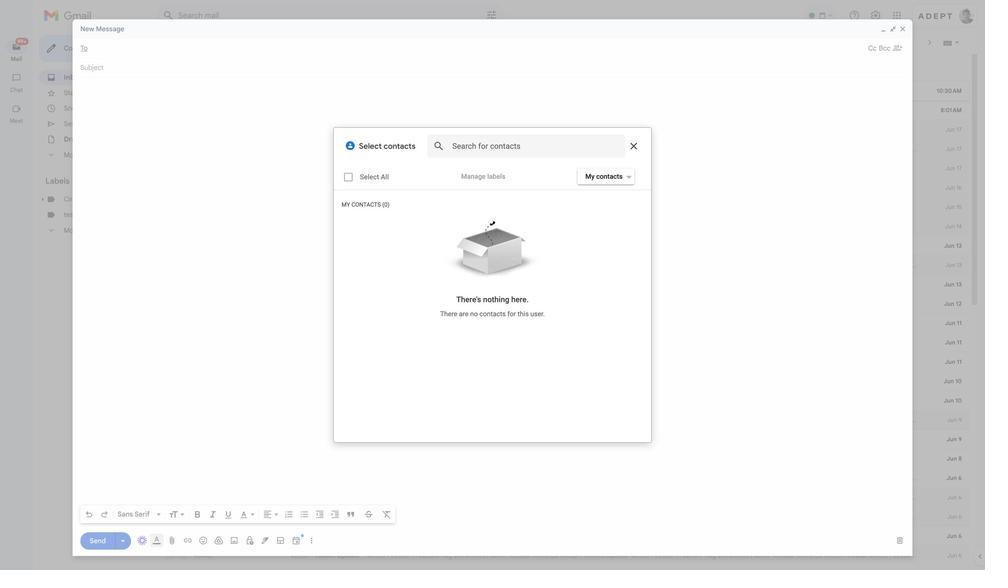 Task type: vqa. For each thing, say whether or not it's contained in the screenshot.
Dreams link
no



Task type: locate. For each thing, give the bounding box(es) containing it.
2 row from the top
[[157, 101, 970, 120]]

3 row from the top
[[157, 120, 970, 139]]

🚨 image
[[326, 184, 334, 192]]

navigation
[[0, 31, 34, 570]]

primary, one new message, tab
[[157, 54, 278, 81]]

bulleted list ‪(⌘⇧8)‬ image
[[300, 510, 309, 519]]

14 row from the top
[[157, 333, 970, 352]]

20 row from the top
[[157, 449, 970, 469]]

undo ‪(⌘z)‬ image
[[84, 510, 94, 519]]

minimize image
[[880, 25, 888, 33]]

heading
[[0, 55, 33, 63], [0, 86, 33, 94], [0, 117, 33, 125], [46, 176, 137, 186]]

Message Body text field
[[80, 82, 905, 503]]

numbered list ‪(⌘⇧7)‬ image
[[284, 510, 294, 519]]

23 row from the top
[[157, 507, 970, 527]]

indent more ‪(⌘])‬ image
[[331, 510, 340, 519]]

tab list
[[157, 54, 970, 81]]

1 row from the top
[[157, 81, 970, 101]]

mail, 871 unread messages image
[[12, 40, 27, 49]]

Subject field
[[80, 63, 905, 73]]

21 row from the top
[[157, 469, 970, 488]]

6 row from the top
[[157, 178, 970, 198]]

12 row from the top
[[157, 294, 970, 314]]

dialog
[[73, 19, 913, 556]]

25 row from the top
[[157, 546, 970, 565]]

older image
[[926, 38, 935, 47]]

refresh image
[[194, 38, 203, 47]]

5 row from the top
[[157, 159, 970, 178]]

11 row from the top
[[157, 275, 970, 294]]

italic ‪(⌘i)‬ image
[[208, 510, 218, 519]]

8 row from the top
[[157, 217, 970, 236]]

13 row from the top
[[157, 314, 970, 333]]

main content
[[157, 54, 970, 570]]

9 row from the top
[[157, 236, 970, 256]]

24 row from the top
[[157, 527, 970, 546]]

row
[[157, 81, 970, 101], [157, 101, 970, 120], [157, 120, 970, 139], [157, 139, 970, 159], [157, 159, 970, 178], [157, 178, 970, 198], [157, 198, 970, 217], [157, 217, 970, 236], [157, 236, 970, 256], [157, 256, 970, 275], [157, 275, 970, 294], [157, 294, 970, 314], [157, 314, 970, 333], [157, 333, 970, 352], [157, 352, 970, 372], [157, 372, 970, 391], [157, 391, 970, 411], [157, 411, 970, 430], [157, 430, 970, 449], [157, 449, 970, 469], [157, 469, 970, 488], [157, 488, 970, 507], [157, 507, 970, 527], [157, 527, 970, 546], [157, 546, 970, 565]]

4 row from the top
[[157, 139, 970, 159]]

search mail image
[[160, 7, 177, 24]]



Task type: describe. For each thing, give the bounding box(es) containing it.
22 row from the top
[[157, 488, 970, 507]]

underline ‪(⌘u)‬ image
[[224, 510, 233, 519]]

18 row from the top
[[157, 411, 970, 430]]

pop out image
[[890, 25, 898, 33]]

Search mail search field
[[157, 4, 505, 27]]

gmail image
[[44, 6, 96, 25]]

📱 image
[[355, 436, 363, 444]]

close image
[[899, 25, 907, 33]]

quote ‪(⌘⇧9)‬ image
[[346, 510, 356, 519]]

updates, one new message, tab
[[402, 54, 524, 81]]

formatting options toolbar
[[80, 506, 396, 523]]

10 row from the top
[[157, 256, 970, 275]]

15 row from the top
[[157, 352, 970, 372]]

bold ‪(⌘b)‬ image
[[193, 510, 202, 519]]

indent less ‪(⌘[)‬ image
[[315, 510, 325, 519]]

promotions tab
[[279, 54, 401, 81]]

17 row from the top
[[157, 391, 970, 411]]

redo ‪(⌘y)‬ image
[[100, 510, 109, 519]]

strikethrough ‪(⌘⇧x)‬ image
[[364, 510, 374, 519]]

advanced search options image
[[482, 5, 502, 25]]

19 row from the top
[[157, 430, 970, 449]]

7 row from the top
[[157, 198, 970, 217]]

16 row from the top
[[157, 372, 970, 391]]

discard draft ‪(⌘⇧d)‬ image
[[896, 536, 905, 546]]

remove formatting ‪(⌘\)‬ image
[[382, 510, 392, 519]]



